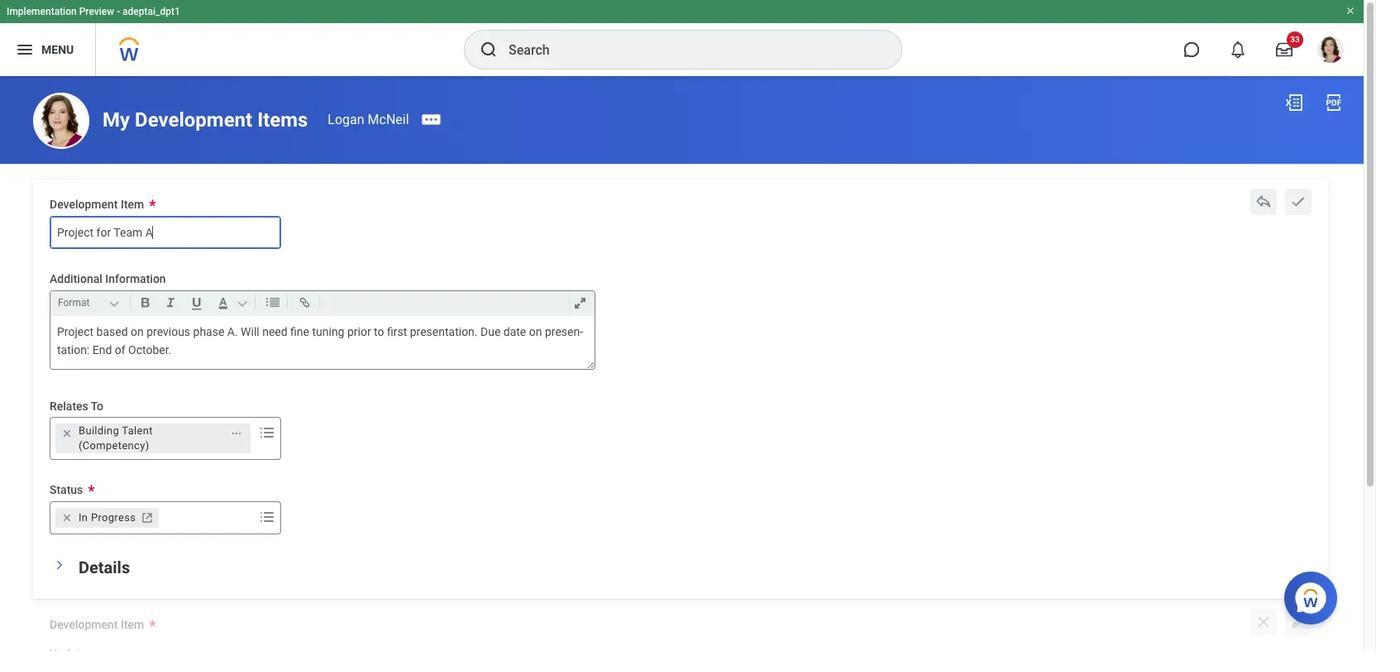 Task type: vqa. For each thing, say whether or not it's contained in the screenshot.
offer in Offer For Job Application: Rachel Pearson ‎- R-00201 Customer Service Representative
no



Task type: describe. For each thing, give the bounding box(es) containing it.
in
[[79, 511, 88, 524]]

x image
[[1256, 614, 1273, 631]]

none text field inside 'my development items' main content
[[50, 637, 128, 651]]

link image
[[294, 292, 316, 312]]

presen
[[545, 325, 583, 338]]

building talent (competency), press delete to clear value. option
[[55, 424, 251, 454]]

employee's photo (logan mcneil) image
[[33, 93, 89, 149]]

maximize image
[[569, 292, 592, 312]]

end
[[92, 343, 112, 357]]

need
[[262, 325, 288, 338]]

building
[[79, 425, 119, 437]]

0 vertical spatial development
[[135, 108, 253, 131]]

prompts image
[[257, 507, 277, 527]]

project based on previous phase a. will need fine tuning prior to first presentation. due date on presen tation: end of october.
[[57, 325, 583, 357]]

in progress
[[79, 511, 136, 524]]

presentation.
[[410, 325, 478, 338]]

details
[[79, 558, 130, 578]]

x small image for status
[[59, 510, 75, 526]]

Additional Information text field
[[50, 316, 595, 369]]

(competency)
[[79, 440, 149, 452]]

additional information
[[50, 272, 166, 285]]

prior
[[347, 325, 371, 338]]

a.
[[227, 325, 238, 338]]

logan mcneil link
[[328, 112, 409, 127]]

menu button
[[0, 23, 95, 76]]

relates
[[50, 399, 88, 412]]

information
[[105, 272, 166, 285]]

details button
[[79, 558, 130, 578]]

due
[[481, 325, 501, 338]]

bulleted list image
[[261, 292, 284, 312]]

in progress, press delete to clear value, ctrl + enter opens in new window. option
[[55, 508, 159, 528]]

date
[[504, 325, 526, 338]]

italic image
[[160, 292, 182, 312]]

in progress element
[[79, 511, 136, 525]]

2 development item from the top
[[50, 618, 144, 631]]

logan
[[328, 112, 365, 127]]

previous
[[147, 325, 190, 338]]

chevron down image
[[54, 555, 65, 575]]

based
[[96, 325, 128, 338]]

-
[[117, 6, 120, 17]]

format button
[[55, 293, 127, 312]]

bold image
[[134, 292, 156, 312]]

fine
[[291, 325, 309, 338]]

view printable version (pdf) image
[[1325, 93, 1345, 113]]

of
[[115, 343, 125, 357]]

menu
[[41, 43, 74, 56]]

Search Workday  search field
[[509, 31, 868, 68]]

my development items main content
[[0, 76, 1364, 651]]

export to excel image
[[1285, 93, 1305, 113]]

2 item from the top
[[121, 618, 144, 631]]

close environment banner image
[[1346, 6, 1356, 16]]

x small image for relates to
[[59, 426, 75, 442]]



Task type: locate. For each thing, give the bounding box(es) containing it.
0 vertical spatial item
[[121, 198, 144, 211]]

on right date
[[529, 325, 542, 338]]

my development items
[[103, 108, 308, 131]]

development item up development item 'element'
[[50, 618, 144, 631]]

implementation preview -   adeptai_dpt1
[[7, 6, 180, 17]]

development up development item 'element'
[[50, 618, 118, 631]]

will
[[241, 325, 260, 338]]

x small image inside building talent (competency), press delete to clear value. option
[[59, 426, 75, 442]]

on up october.
[[131, 325, 144, 338]]

mcneil
[[368, 112, 409, 127]]

Development Item text field
[[50, 216, 281, 249]]

x small image
[[59, 426, 75, 442], [59, 510, 75, 526]]

1 vertical spatial development
[[50, 198, 118, 211]]

1 vertical spatial item
[[121, 618, 144, 631]]

1 x small image from the top
[[59, 426, 75, 442]]

None text field
[[50, 637, 128, 651]]

development
[[135, 108, 253, 131], [50, 198, 118, 211], [50, 618, 118, 631]]

october.
[[128, 343, 172, 357]]

item up the development item text box
[[121, 198, 144, 211]]

status
[[50, 483, 83, 497]]

2 vertical spatial development
[[50, 618, 118, 631]]

talent
[[122, 425, 153, 437]]

adeptai_dpt1
[[123, 6, 180, 17]]

development right my
[[135, 108, 253, 131]]

preview
[[79, 6, 114, 17]]

additional
[[50, 272, 102, 285]]

phase
[[193, 325, 225, 338]]

items
[[257, 108, 308, 131]]

search image
[[479, 40, 499, 60]]

x small image left the in
[[59, 510, 75, 526]]

project
[[57, 325, 94, 338]]

logan mcneil
[[328, 112, 409, 127]]

item
[[121, 198, 144, 211], [121, 618, 144, 631]]

prompts image
[[257, 423, 277, 443]]

x small image inside the in progress, press delete to clear value, ctrl + enter opens in new window. option
[[59, 510, 75, 526]]

development item element
[[50, 636, 128, 651]]

item up development item 'element'
[[121, 618, 144, 631]]

1 item from the top
[[121, 198, 144, 211]]

relates to
[[50, 399, 103, 412]]

tation:
[[57, 325, 583, 357]]

33
[[1291, 35, 1301, 44]]

my
[[103, 108, 130, 131]]

1 development item from the top
[[50, 198, 144, 211]]

menu banner
[[0, 0, 1364, 76]]

building talent (competency) element
[[79, 424, 222, 454]]

to
[[374, 325, 384, 338]]

profile logan mcneil image
[[1318, 36, 1345, 66]]

on
[[131, 325, 144, 338], [529, 325, 542, 338]]

notifications large image
[[1230, 41, 1247, 58]]

0 vertical spatial x small image
[[59, 426, 75, 442]]

edit image
[[1291, 614, 1307, 631]]

first
[[387, 325, 407, 338]]

undo l image
[[1256, 194, 1273, 210]]

to
[[91, 399, 103, 412]]

progress
[[91, 511, 136, 524]]

implementation
[[7, 6, 77, 17]]

development up additional
[[50, 198, 118, 211]]

1 vertical spatial development item
[[50, 618, 144, 631]]

1 horizontal spatial on
[[529, 325, 542, 338]]

check image
[[1291, 194, 1307, 210]]

ext link image
[[139, 510, 156, 526]]

2 on from the left
[[529, 325, 542, 338]]

related actions image
[[231, 428, 242, 439]]

33 button
[[1267, 31, 1304, 68]]

2 x small image from the top
[[59, 510, 75, 526]]

format group
[[55, 291, 598, 316]]

0 vertical spatial development item
[[50, 198, 144, 211]]

format
[[58, 297, 90, 308]]

building talent (competency)
[[79, 425, 153, 452]]

inbox large image
[[1277, 41, 1293, 58]]

development item
[[50, 198, 144, 211], [50, 618, 144, 631]]

tuning
[[312, 325, 345, 338]]

development item up the development item text box
[[50, 198, 144, 211]]

1 on from the left
[[131, 325, 144, 338]]

1 vertical spatial x small image
[[59, 510, 75, 526]]

justify image
[[15, 40, 35, 60]]

underline image
[[185, 292, 209, 312]]

0 horizontal spatial on
[[131, 325, 144, 338]]

x small image down relates
[[59, 426, 75, 442]]



